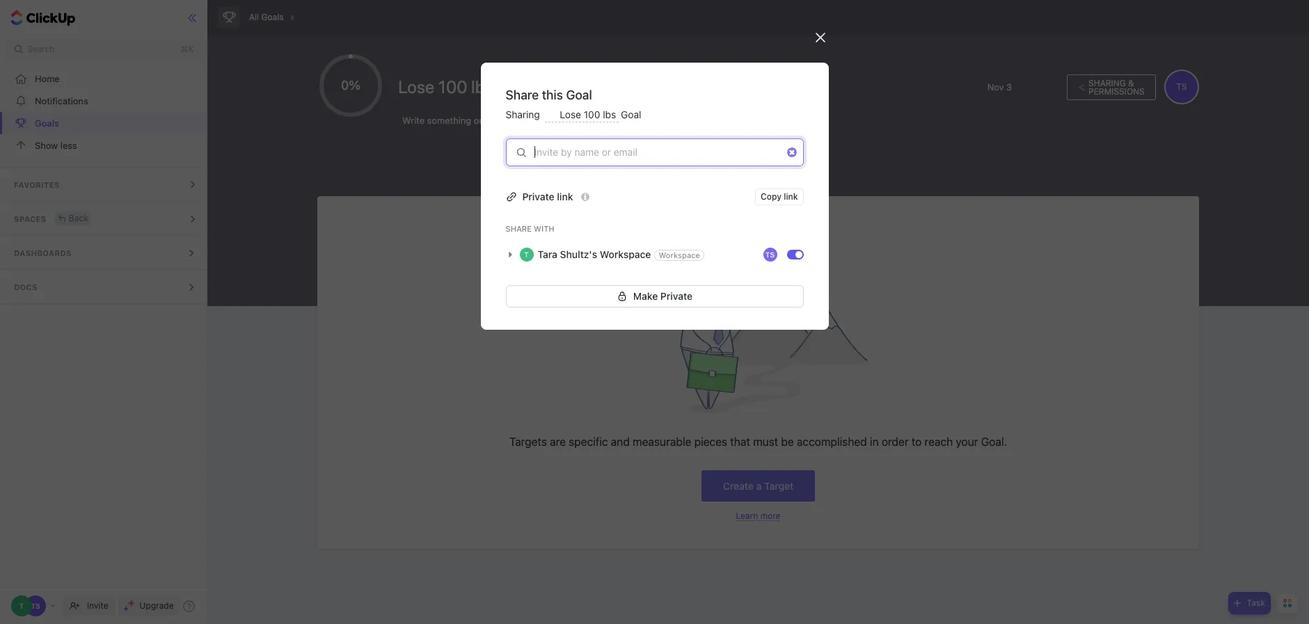 Task type: vqa. For each thing, say whether or not it's contained in the screenshot.
the right 100
yes



Task type: describe. For each thing, give the bounding box(es) containing it.
show
[[35, 140, 58, 151]]

link for private link
[[557, 190, 573, 202]]

share for share this goal
[[506, 88, 539, 102]]

measurable
[[633, 436, 692, 448]]

notifications
[[35, 95, 88, 106]]

order
[[882, 436, 909, 448]]

1 horizontal spatial workspace
[[659, 251, 700, 260]]

learn more link
[[736, 511, 781, 522]]

0 horizontal spatial 100
[[438, 77, 468, 97]]

make
[[634, 290, 658, 302]]

upgrade link
[[118, 597, 179, 616]]

share with
[[506, 224, 555, 233]]

targets
[[510, 436, 547, 448]]

link for copy link
[[784, 191, 798, 202]]

docs
[[14, 283, 37, 292]]

sharing for sharing
[[506, 109, 543, 120]]

t
[[524, 250, 529, 259]]

accomplished
[[797, 436, 867, 448]]

tara shultz's workspace
[[538, 248, 651, 260]]

tara
[[538, 248, 558, 260]]

favorites button
[[0, 168, 211, 201]]

are
[[550, 436, 566, 448]]

targets are specific and measurable pieces that must be accomplished in order to reach your goal.
[[510, 436, 1008, 448]]

sharing & permissions
[[1089, 78, 1145, 96]]

back link
[[55, 211, 91, 225]]

⌘k
[[181, 44, 194, 54]]

permissions
[[1089, 86, 1145, 96]]

share for share with
[[506, 224, 532, 233]]

1 horizontal spatial 100
[[584, 109, 601, 120]]

goals
[[35, 117, 59, 128]]

pieces
[[695, 436, 728, 448]]

that
[[731, 436, 750, 448]]

be
[[781, 436, 794, 448]]

copy link
[[761, 191, 798, 202]]

make private
[[634, 290, 693, 302]]

0 vertical spatial lose
[[398, 77, 435, 97]]

must
[[753, 436, 779, 448]]

copy
[[761, 191, 782, 202]]

sidebar navigation
[[0, 0, 211, 625]]

goals link
[[0, 112, 211, 134]]

0 vertical spatial lose 100 lbs
[[398, 77, 497, 97]]

more
[[761, 511, 781, 522]]

share this goal
[[506, 88, 592, 102]]

sharing for sharing & permissions
[[1089, 78, 1126, 88]]

in
[[870, 436, 879, 448]]

all goals link
[[246, 8, 287, 26]]



Task type: locate. For each thing, give the bounding box(es) containing it.
0 vertical spatial share
[[506, 88, 539, 102]]

goal up invite by name or email text field
[[621, 109, 642, 120]]

0 horizontal spatial private
[[523, 190, 555, 202]]

1 horizontal spatial lbs
[[603, 109, 616, 120]]

1 vertical spatial lose
[[560, 109, 581, 120]]

back
[[69, 213, 89, 223]]

share left with
[[506, 224, 532, 233]]

and
[[611, 436, 630, 448]]

1 vertical spatial share
[[506, 224, 532, 233]]

share left this
[[506, 88, 539, 102]]

0 vertical spatial 100
[[438, 77, 468, 97]]

reach
[[925, 436, 953, 448]]

Invite by name or email text field
[[514, 142, 782, 163]]

private link
[[523, 190, 573, 202]]

all goals
[[249, 12, 284, 22]]

workspace up the make
[[600, 248, 651, 260]]

0 vertical spatial private
[[523, 190, 555, 202]]

0 vertical spatial lbs
[[472, 77, 494, 97]]

sharing down share this goal
[[506, 109, 543, 120]]

1 vertical spatial lbs
[[603, 109, 616, 120]]

create a target
[[723, 480, 794, 492]]

ts
[[766, 250, 775, 259]]

100
[[438, 77, 468, 97], [584, 109, 601, 120]]

to
[[912, 436, 922, 448]]

home
[[35, 73, 60, 84]]

0 vertical spatial goal
[[566, 88, 592, 102]]

1 horizontal spatial private
[[661, 290, 693, 302]]

workspace
[[600, 248, 651, 260], [659, 251, 700, 260]]

0 vertical spatial sharing
[[1089, 78, 1126, 88]]

1 share from the top
[[506, 88, 539, 102]]

private
[[523, 190, 555, 202], [661, 290, 693, 302]]

share
[[506, 88, 539, 102], [506, 224, 532, 233]]

invite
[[87, 601, 108, 611]]

goal
[[566, 88, 592, 102], [621, 109, 642, 120]]

sharing inside sharing & permissions
[[1089, 78, 1126, 88]]

lbs up invite by name or email text field
[[603, 109, 616, 120]]

1 vertical spatial 100
[[584, 109, 601, 120]]

1 horizontal spatial link
[[784, 191, 798, 202]]

link right the copy
[[784, 191, 798, 202]]

0 horizontal spatial goal
[[566, 88, 592, 102]]

1 horizontal spatial lose 100 lbs
[[557, 109, 619, 120]]

0 horizontal spatial sharing
[[506, 109, 543, 120]]

1 vertical spatial private
[[661, 290, 693, 302]]

home link
[[0, 68, 211, 90]]

lose 100 lbs
[[398, 77, 497, 97], [557, 109, 619, 120]]

show less
[[35, 140, 77, 151]]

2 share from the top
[[506, 224, 532, 233]]

1 horizontal spatial sharing
[[1089, 78, 1126, 88]]

private up with
[[523, 190, 555, 202]]

&
[[1129, 78, 1135, 88]]

0 horizontal spatial link
[[557, 190, 573, 202]]

1 vertical spatial goal
[[621, 109, 642, 120]]

sharing
[[1089, 78, 1126, 88], [506, 109, 543, 120]]

dashboards
[[14, 249, 72, 258]]

clear search image
[[787, 147, 797, 157]]

shultz's
[[560, 248, 597, 260]]

favorites
[[14, 180, 60, 189]]

workspace up make private
[[659, 251, 700, 260]]

0 horizontal spatial lose
[[398, 77, 435, 97]]

1 horizontal spatial lose
[[560, 109, 581, 120]]

learn
[[736, 511, 758, 522]]

link up shultz's
[[557, 190, 573, 202]]

private right the make
[[661, 290, 693, 302]]

task
[[1247, 598, 1266, 609]]

with
[[534, 224, 555, 233]]

lbs left share this goal
[[472, 77, 494, 97]]

0 horizontal spatial lbs
[[472, 77, 494, 97]]

link
[[557, 190, 573, 202], [784, 191, 798, 202]]

search
[[27, 44, 55, 54]]

1 vertical spatial sharing
[[506, 109, 543, 120]]

lbs
[[472, 77, 494, 97], [603, 109, 616, 120]]

learn more
[[736, 511, 781, 522]]

1 vertical spatial lose 100 lbs
[[557, 109, 619, 120]]

notifications link
[[0, 90, 211, 112]]

sharing left '&'
[[1089, 78, 1126, 88]]

upgrade
[[140, 601, 174, 611]]

1 horizontal spatial goal
[[621, 109, 642, 120]]

0 horizontal spatial lose 100 lbs
[[398, 77, 497, 97]]

less
[[60, 140, 77, 151]]

specific
[[569, 436, 608, 448]]

goal.
[[981, 436, 1008, 448]]

lose
[[398, 77, 435, 97], [560, 109, 581, 120]]

goal right this
[[566, 88, 592, 102]]

this
[[542, 88, 563, 102]]

0 horizontal spatial workspace
[[600, 248, 651, 260]]

your
[[956, 436, 979, 448]]



